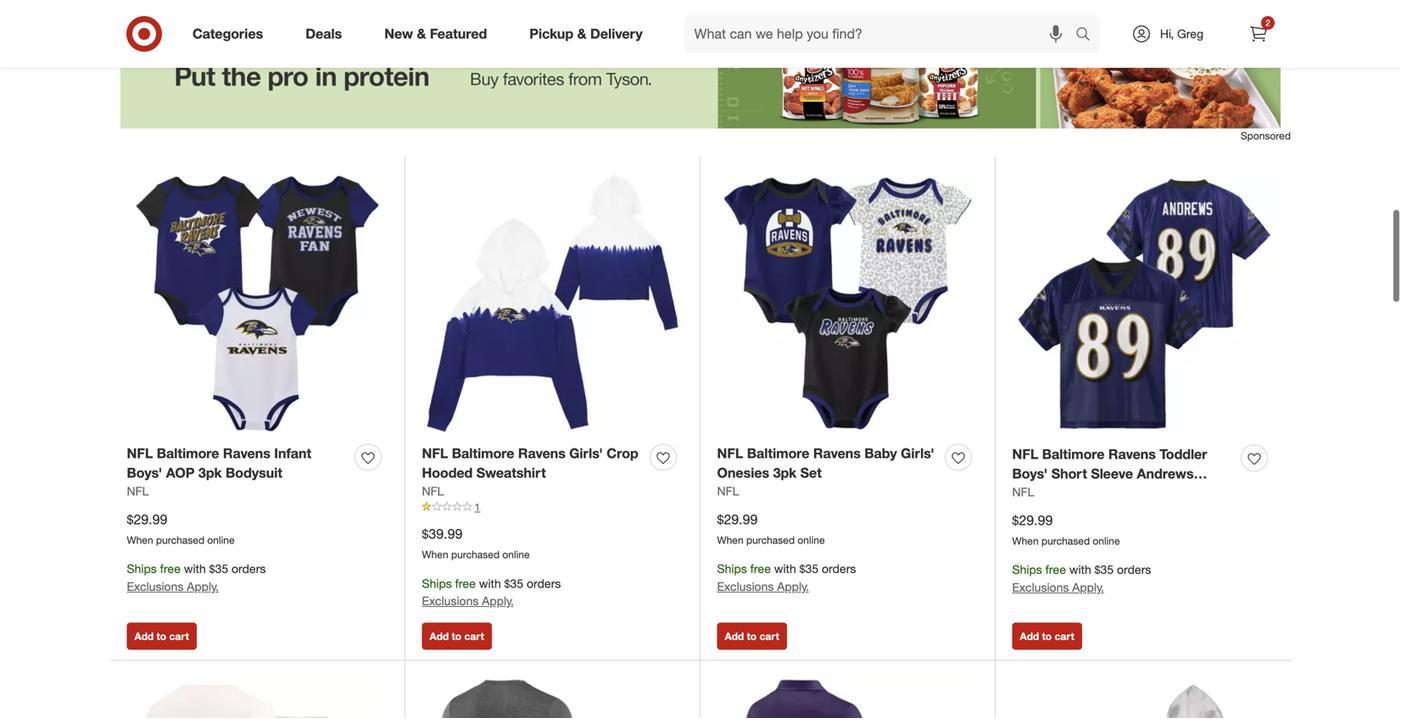 Task type: vqa. For each thing, say whether or not it's contained in the screenshot.
NFL related to NFL Baltimore Ravens Girls' Crop Hooded Sweatshirt
yes



Task type: locate. For each thing, give the bounding box(es) containing it.
2 & from the left
[[578, 26, 587, 42]]

$29.99 when purchased online down the aop
[[127, 512, 235, 547]]

$35
[[209, 562, 228, 577], [800, 562, 819, 577], [1095, 563, 1114, 578], [505, 576, 524, 591]]

purchased down $39.99
[[451, 548, 500, 561]]

0 horizontal spatial 3pk
[[198, 465, 222, 482]]

$29.99 for nfl baltimore ravens baby girls' onesies 3pk set
[[717, 512, 758, 528]]

1 add to cart button from the left
[[127, 623, 197, 650]]

& right pickup
[[578, 26, 587, 42]]

add
[[134, 631, 154, 643], [430, 631, 449, 643], [725, 631, 744, 643], [1020, 631, 1040, 643]]

0 horizontal spatial $29.99
[[127, 512, 168, 528]]

2
[[1266, 17, 1271, 28]]

exclusions for nfl baltimore ravens baby girls' onesies 3pk set
[[717, 580, 774, 594]]

when
[[127, 534, 153, 547], [717, 534, 744, 547], [1013, 535, 1039, 548], [422, 548, 449, 561]]

ravens up bodysuit
[[223, 446, 271, 462]]

girls' inside nfl baltimore ravens girls' crop hooded sweatshirt
[[570, 446, 603, 462]]

1 horizontal spatial $29.99 when purchased online
[[717, 512, 825, 547]]

girls' inside nfl baltimore ravens baby girls' onesies 3pk set
[[901, 446, 935, 462]]

nfl baltimore ravens men's shoestring catch polo t-shirt image
[[717, 678, 979, 719], [717, 678, 979, 719]]

ships for nfl baltimore ravens baby girls' onesies 3pk set
[[717, 562, 747, 577]]

sleeve
[[1092, 466, 1134, 482]]

hi,
[[1161, 26, 1175, 41]]

2 horizontal spatial $29.99 when purchased online
[[1013, 512, 1121, 548]]

$29.99 down jersey
[[1013, 512, 1053, 529]]

$29.99 when purchased online down onesies
[[717, 512, 825, 547]]

boys' up jersey
[[1013, 466, 1048, 482]]

featured
[[430, 26, 487, 42]]

& right new
[[417, 26, 426, 42]]

3pk inside nfl baltimore ravens baby girls' onesies 3pk set
[[773, 465, 797, 482]]

purchased for short
[[1042, 535, 1090, 548]]

hooded
[[422, 465, 473, 482]]

ships free with $35 orders exclusions apply. for andrews
[[1013, 563, 1152, 595]]

apply. for set
[[777, 580, 809, 594]]

cart
[[169, 631, 189, 643], [465, 631, 484, 643], [760, 631, 780, 643], [1055, 631, 1075, 643]]

orders
[[232, 562, 266, 577], [822, 562, 856, 577], [1118, 563, 1152, 578], [527, 576, 561, 591]]

nfl baltimore ravens girls' crop hooded sweatshirt link
[[422, 444, 644, 483]]

baltimore
[[157, 446, 219, 462], [452, 446, 515, 462], [747, 446, 810, 462], [1043, 447, 1105, 463]]

4 add from the left
[[1020, 631, 1040, 643]]

ravens for girls'
[[518, 446, 566, 462]]

ships free with $35 orders exclusions apply.
[[127, 562, 266, 594], [717, 562, 856, 594], [1013, 563, 1152, 595], [422, 576, 561, 609]]

online inside $39.99 when purchased online
[[503, 548, 530, 561]]

when for nfl baltimore ravens baby girls' onesies 3pk set
[[717, 534, 744, 547]]

ravens up "sleeve"
[[1109, 447, 1156, 463]]

boys'
[[127, 465, 162, 482], [1013, 466, 1048, 482]]

nfl baltimore ravens women's primary antique long sleeve crew fleece sweartshirt image
[[127, 678, 388, 719], [127, 678, 388, 719]]

3pk right the aop
[[198, 465, 222, 482]]

baby
[[865, 446, 898, 462]]

baltimore inside nfl baltimore ravens infant boys' aop 3pk bodysuit
[[157, 446, 219, 462]]

purchased for hooded
[[451, 548, 500, 561]]

purchased down the aop
[[156, 534, 205, 547]]

baltimore for hooded
[[452, 446, 515, 462]]

apply. for andrews
[[1073, 580, 1105, 595]]

pickup & delivery
[[530, 26, 643, 42]]

2 cart from the left
[[465, 631, 484, 643]]

cart for hooded
[[465, 631, 484, 643]]

1 horizontal spatial &
[[578, 26, 587, 42]]

ships free with $35 orders exclusions apply. for bodysuit
[[127, 562, 266, 594]]

nfl baltimore ravens toddler boys' short sleeve andrews jersey image
[[1013, 173, 1275, 435], [1013, 173, 1275, 435]]

& for new
[[417, 26, 426, 42]]

andrews
[[1138, 466, 1194, 482]]

baltimore up the aop
[[157, 446, 219, 462]]

3pk for bodysuit
[[198, 465, 222, 482]]

$29.99
[[127, 512, 168, 528], [717, 512, 758, 528], [1013, 512, 1053, 529]]

bodysuit
[[226, 465, 283, 482]]

nfl baltimore ravens toddler boys' short sleeve andrews jersey link
[[1013, 445, 1235, 502]]

baltimore for onesies
[[747, 446, 810, 462]]

ravens inside nfl baltimore ravens infant boys' aop 3pk bodysuit
[[223, 446, 271, 462]]

4 add to cart from the left
[[1020, 631, 1075, 643]]

add to cart
[[134, 631, 189, 643], [430, 631, 484, 643], [725, 631, 780, 643], [1020, 631, 1075, 643]]

nfl
[[127, 446, 153, 462], [422, 446, 448, 462], [717, 446, 744, 462], [1013, 447, 1039, 463], [127, 484, 149, 499], [422, 484, 444, 499], [717, 484, 739, 499], [1013, 485, 1035, 500]]

girls' left crop on the left bottom
[[570, 446, 603, 462]]

search
[[1068, 27, 1109, 44]]

2 horizontal spatial $29.99
[[1013, 512, 1053, 529]]

0 horizontal spatial boys'
[[127, 465, 162, 482]]

online for bodysuit
[[207, 534, 235, 547]]

1 girls' from the left
[[570, 446, 603, 462]]

new & featured
[[385, 26, 487, 42]]

nfl inside nfl baltimore ravens girls' crop hooded sweatshirt
[[422, 446, 448, 462]]

when for nfl baltimore ravens toddler boys' short sleeve andrews jersey
[[1013, 535, 1039, 548]]

exclusions for nfl baltimore ravens girls' crop hooded sweatshirt
[[422, 594, 479, 609]]

pickup
[[530, 26, 574, 42]]

exclusions
[[127, 580, 184, 594], [717, 580, 774, 594], [1013, 580, 1069, 595], [422, 594, 479, 609]]

What can we help you find? suggestions appear below search field
[[684, 15, 1080, 53]]

purchased inside $39.99 when purchased online
[[451, 548, 500, 561]]

3 to from the left
[[747, 631, 757, 643]]

nfl link
[[127, 483, 149, 500], [422, 483, 444, 500], [717, 483, 739, 500], [1013, 484, 1035, 501]]

1 add from the left
[[134, 631, 154, 643]]

to for nfl baltimore ravens girls' crop hooded sweatshirt
[[452, 631, 462, 643]]

baltimore up set
[[747, 446, 810, 462]]

orders for set
[[822, 562, 856, 577]]

0 horizontal spatial $29.99 when purchased online
[[127, 512, 235, 547]]

free for onesies
[[751, 562, 771, 577]]

3 add to cart from the left
[[725, 631, 780, 643]]

to
[[157, 631, 166, 643], [452, 631, 462, 643], [747, 631, 757, 643], [1043, 631, 1052, 643]]

ravens inside nfl baltimore ravens baby girls' onesies 3pk set
[[814, 446, 861, 462]]

purchased
[[156, 534, 205, 547], [747, 534, 795, 547], [1042, 535, 1090, 548], [451, 548, 500, 561]]

2 link
[[1241, 15, 1278, 53]]

3pk left set
[[773, 465, 797, 482]]

boys' inside nfl baltimore ravens infant boys' aop 3pk bodysuit
[[127, 465, 162, 482]]

jersey
[[1013, 485, 1055, 502]]

2 add to cart button from the left
[[422, 623, 492, 650]]

baltimore up sweatshirt
[[452, 446, 515, 462]]

nfl link for nfl baltimore ravens girls' crop hooded sweatshirt
[[422, 483, 444, 500]]

purchased down jersey
[[1042, 535, 1090, 548]]

nfl baltimore ravens girls' crop hooded sweatshirt
[[422, 446, 639, 482]]

online
[[207, 534, 235, 547], [798, 534, 825, 547], [1093, 535, 1121, 548], [503, 548, 530, 561]]

search button
[[1068, 15, 1109, 56]]

$29.99 when purchased online down jersey
[[1013, 512, 1121, 548]]

greg
[[1178, 26, 1204, 41]]

baltimore inside 'nfl baltimore ravens toddler boys' short sleeve andrews jersey'
[[1043, 447, 1105, 463]]

4 add to cart button from the left
[[1013, 623, 1083, 650]]

when inside $39.99 when purchased online
[[422, 548, 449, 561]]

nfl baltimore ravens girls' gray tie-dye crop hooded sweatshirt image
[[1013, 678, 1275, 719], [1013, 678, 1275, 719]]

2 add from the left
[[430, 631, 449, 643]]

3pk for set
[[773, 465, 797, 482]]

exclusions for nfl baltimore ravens toddler boys' short sleeve andrews jersey
[[1013, 580, 1069, 595]]

3 cart from the left
[[760, 631, 780, 643]]

boys' left the aop
[[127, 465, 162, 482]]

ravens up sweatshirt
[[518, 446, 566, 462]]

1 & from the left
[[417, 26, 426, 42]]

free
[[160, 562, 181, 577], [751, 562, 771, 577], [1046, 563, 1067, 578], [455, 576, 476, 591]]

baltimore up short
[[1043, 447, 1105, 463]]

1 horizontal spatial boys'
[[1013, 466, 1048, 482]]

2 3pk from the left
[[773, 465, 797, 482]]

onesies
[[717, 465, 770, 482]]

girls'
[[570, 446, 603, 462], [901, 446, 935, 462]]

online down 'nfl baltimore ravens toddler boys' short sleeve andrews jersey'
[[1093, 535, 1121, 548]]

nfl baltimore ravens infant boys' aop 3pk bodysuit
[[127, 446, 312, 482]]

$29.99 down the aop
[[127, 512, 168, 528]]

orders for bodysuit
[[232, 562, 266, 577]]

$39.99 when purchased online
[[422, 526, 530, 561]]

$29.99 down onesies
[[717, 512, 758, 528]]

nfl baltimore ravens infant boys' aop 3pk bodysuit image
[[127, 173, 388, 435], [127, 173, 388, 435]]

3pk
[[198, 465, 222, 482], [773, 465, 797, 482]]

online for set
[[798, 534, 825, 547]]

ravens for baby
[[814, 446, 861, 462]]

purchased down onesies
[[747, 534, 795, 547]]

1 horizontal spatial girls'
[[901, 446, 935, 462]]

ravens up set
[[814, 446, 861, 462]]

3pk inside nfl baltimore ravens infant boys' aop 3pk bodysuit
[[198, 465, 222, 482]]

ships
[[127, 562, 157, 577], [717, 562, 747, 577], [1013, 563, 1043, 578], [422, 576, 452, 591]]

girls' right baby
[[901, 446, 935, 462]]

baltimore inside nfl baltimore ravens baby girls' onesies 3pk set
[[747, 446, 810, 462]]

online down 1 link
[[503, 548, 530, 561]]

add for nfl baltimore ravens toddler boys' short sleeve andrews jersey
[[1020, 631, 1040, 643]]

cart for aop
[[169, 631, 189, 643]]

with for bodysuit
[[184, 562, 206, 577]]

2 add to cart from the left
[[430, 631, 484, 643]]

1 add to cart from the left
[[134, 631, 189, 643]]

nfl baltimore ravens toddler boys' short sleeve andrews jersey
[[1013, 447, 1208, 502]]

1 horizontal spatial 3pk
[[773, 465, 797, 482]]

2 girls' from the left
[[901, 446, 935, 462]]

nfl baltimore ravens girls' crop hooded sweatshirt image
[[422, 173, 684, 435], [422, 173, 684, 435]]

aop
[[166, 465, 195, 482]]

boys' inside 'nfl baltimore ravens toddler boys' short sleeve andrews jersey'
[[1013, 466, 1048, 482]]

3 add to cart button from the left
[[717, 623, 787, 650]]

online for andrews
[[1093, 535, 1121, 548]]

$29.99 for nfl baltimore ravens toddler boys' short sleeve andrews jersey
[[1013, 512, 1053, 529]]

deals link
[[291, 15, 363, 53]]

when for nfl baltimore ravens infant boys' aop 3pk bodysuit
[[127, 534, 153, 547]]

$35 for andrews
[[1095, 563, 1114, 578]]

1 horizontal spatial $29.99
[[717, 512, 758, 528]]

1 3pk from the left
[[198, 465, 222, 482]]

online down bodysuit
[[207, 534, 235, 547]]

nfl baltimore ravens men's quick tag athleisure t-shirt image
[[422, 678, 684, 719], [422, 678, 684, 719]]

baltimore inside nfl baltimore ravens girls' crop hooded sweatshirt
[[452, 446, 515, 462]]

with
[[184, 562, 206, 577], [775, 562, 797, 577], [1070, 563, 1092, 578], [479, 576, 501, 591]]

2 to from the left
[[452, 631, 462, 643]]

4 cart from the left
[[1055, 631, 1075, 643]]

4 to from the left
[[1043, 631, 1052, 643]]

0 horizontal spatial girls'
[[570, 446, 603, 462]]

toddler
[[1160, 447, 1208, 463]]

0 horizontal spatial &
[[417, 26, 426, 42]]

&
[[417, 26, 426, 42], [578, 26, 587, 42]]

nfl baltimore ravens baby girls' onesies 3pk set image
[[717, 173, 979, 435], [717, 173, 979, 435]]

add to cart button for nfl baltimore ravens infant boys' aop 3pk bodysuit
[[127, 623, 197, 650]]

1 cart from the left
[[169, 631, 189, 643]]

1 to from the left
[[157, 631, 166, 643]]

add to cart for nfl baltimore ravens girls' crop hooded sweatshirt
[[430, 631, 484, 643]]

ravens
[[223, 446, 271, 462], [518, 446, 566, 462], [814, 446, 861, 462], [1109, 447, 1156, 463]]

ravens inside nfl baltimore ravens girls' crop hooded sweatshirt
[[518, 446, 566, 462]]

$29.99 when purchased online
[[127, 512, 235, 547], [717, 512, 825, 547], [1013, 512, 1121, 548]]

3 add from the left
[[725, 631, 744, 643]]

apply.
[[187, 580, 219, 594], [777, 580, 809, 594], [1073, 580, 1105, 595], [482, 594, 514, 609]]

to for nfl baltimore ravens infant boys' aop 3pk bodysuit
[[157, 631, 166, 643]]

ravens inside 'nfl baltimore ravens toddler boys' short sleeve andrews jersey'
[[1109, 447, 1156, 463]]

add to cart button
[[127, 623, 197, 650], [422, 623, 492, 650], [717, 623, 787, 650], [1013, 623, 1083, 650]]

add to cart for nfl baltimore ravens toddler boys' short sleeve andrews jersey
[[1020, 631, 1075, 643]]

online down set
[[798, 534, 825, 547]]

exclusions apply. button
[[127, 579, 219, 596], [717, 579, 809, 596], [1013, 580, 1105, 596], [422, 593, 514, 610]]



Task type: describe. For each thing, give the bounding box(es) containing it.
$29.99 when purchased online for short
[[1013, 512, 1121, 548]]

nfl baltimore ravens baby girls' onesies 3pk set link
[[717, 444, 939, 483]]

categories
[[193, 26, 263, 42]]

delivery
[[591, 26, 643, 42]]

deals
[[306, 26, 342, 42]]

1 link
[[422, 500, 684, 515]]

$39.99
[[422, 526, 463, 543]]

orders for andrews
[[1118, 563, 1152, 578]]

to for nfl baltimore ravens toddler boys' short sleeve andrews jersey
[[1043, 631, 1052, 643]]

hi, greg
[[1161, 26, 1204, 41]]

sweatshirt
[[477, 465, 546, 482]]

infant
[[274, 446, 312, 462]]

ravens for toddler
[[1109, 447, 1156, 463]]

short
[[1052, 466, 1088, 482]]

baltimore for aop
[[157, 446, 219, 462]]

nfl inside nfl baltimore ravens baby girls' onesies 3pk set
[[717, 446, 744, 462]]

free for aop
[[160, 562, 181, 577]]

pickup & delivery link
[[515, 15, 664, 53]]

new & featured link
[[370, 15, 509, 53]]

ships for nfl baltimore ravens infant boys' aop 3pk bodysuit
[[127, 562, 157, 577]]

to for nfl baltimore ravens baby girls' onesies 3pk set
[[747, 631, 757, 643]]

apply. for bodysuit
[[187, 580, 219, 594]]

add for nfl baltimore ravens baby girls' onesies 3pk set
[[725, 631, 744, 643]]

1
[[475, 501, 480, 514]]

& for pickup
[[578, 26, 587, 42]]

exclusions apply. button for set
[[717, 579, 809, 596]]

ships for nfl baltimore ravens toddler boys' short sleeve andrews jersey
[[1013, 563, 1043, 578]]

ships for nfl baltimore ravens girls' crop hooded sweatshirt
[[422, 576, 452, 591]]

add for nfl baltimore ravens infant boys' aop 3pk bodysuit
[[134, 631, 154, 643]]

$29.99 when purchased online for onesies
[[717, 512, 825, 547]]

$29.99 for nfl baltimore ravens infant boys' aop 3pk bodysuit
[[127, 512, 168, 528]]

add to cart button for nfl baltimore ravens baby girls' onesies 3pk set
[[717, 623, 787, 650]]

categories link
[[178, 15, 284, 53]]

add to cart for nfl baltimore ravens baby girls' onesies 3pk set
[[725, 631, 780, 643]]

free for short
[[1046, 563, 1067, 578]]

with for andrews
[[1070, 563, 1092, 578]]

$35 for bodysuit
[[209, 562, 228, 577]]

set
[[801, 465, 822, 482]]

nfl inside nfl baltimore ravens infant boys' aop 3pk bodysuit
[[127, 446, 153, 462]]

add to cart button for nfl baltimore ravens toddler boys' short sleeve andrews jersey
[[1013, 623, 1083, 650]]

ravens for infant
[[223, 446, 271, 462]]

$35 for set
[[800, 562, 819, 577]]

nfl link for nfl baltimore ravens toddler boys' short sleeve andrews jersey
[[1013, 484, 1035, 501]]

baltimore for short
[[1043, 447, 1105, 463]]

$29.99 when purchased online for aop
[[127, 512, 235, 547]]

new
[[385, 26, 413, 42]]

with for set
[[775, 562, 797, 577]]

boys' for short
[[1013, 466, 1048, 482]]

purchased for aop
[[156, 534, 205, 547]]

nfl link for nfl baltimore ravens baby girls' onesies 3pk set
[[717, 483, 739, 500]]

ships free with $35 orders exclusions apply. for set
[[717, 562, 856, 594]]

add to cart for nfl baltimore ravens infant boys' aop 3pk bodysuit
[[134, 631, 189, 643]]

sponsored
[[1241, 129, 1291, 142]]

free for hooded
[[455, 576, 476, 591]]

boys' for aop
[[127, 465, 162, 482]]

cart for onesies
[[760, 631, 780, 643]]

cart for short
[[1055, 631, 1075, 643]]

add to cart button for nfl baltimore ravens girls' crop hooded sweatshirt
[[422, 623, 492, 650]]

purchased for onesies
[[747, 534, 795, 547]]

exclusions apply. button for bodysuit
[[127, 579, 219, 596]]

advertisement element
[[110, 32, 1291, 129]]

when for nfl baltimore ravens girls' crop hooded sweatshirt
[[422, 548, 449, 561]]

exclusions for nfl baltimore ravens infant boys' aop 3pk bodysuit
[[127, 580, 184, 594]]

exclusions apply. button for andrews
[[1013, 580, 1105, 596]]

nfl link for nfl baltimore ravens infant boys' aop 3pk bodysuit
[[127, 483, 149, 500]]

nfl baltimore ravens baby girls' onesies 3pk set
[[717, 446, 935, 482]]

add for nfl baltimore ravens girls' crop hooded sweatshirt
[[430, 631, 449, 643]]

nfl inside 'nfl baltimore ravens toddler boys' short sleeve andrews jersey'
[[1013, 447, 1039, 463]]

nfl baltimore ravens infant boys' aop 3pk bodysuit link
[[127, 444, 348, 483]]

crop
[[607, 446, 639, 462]]



